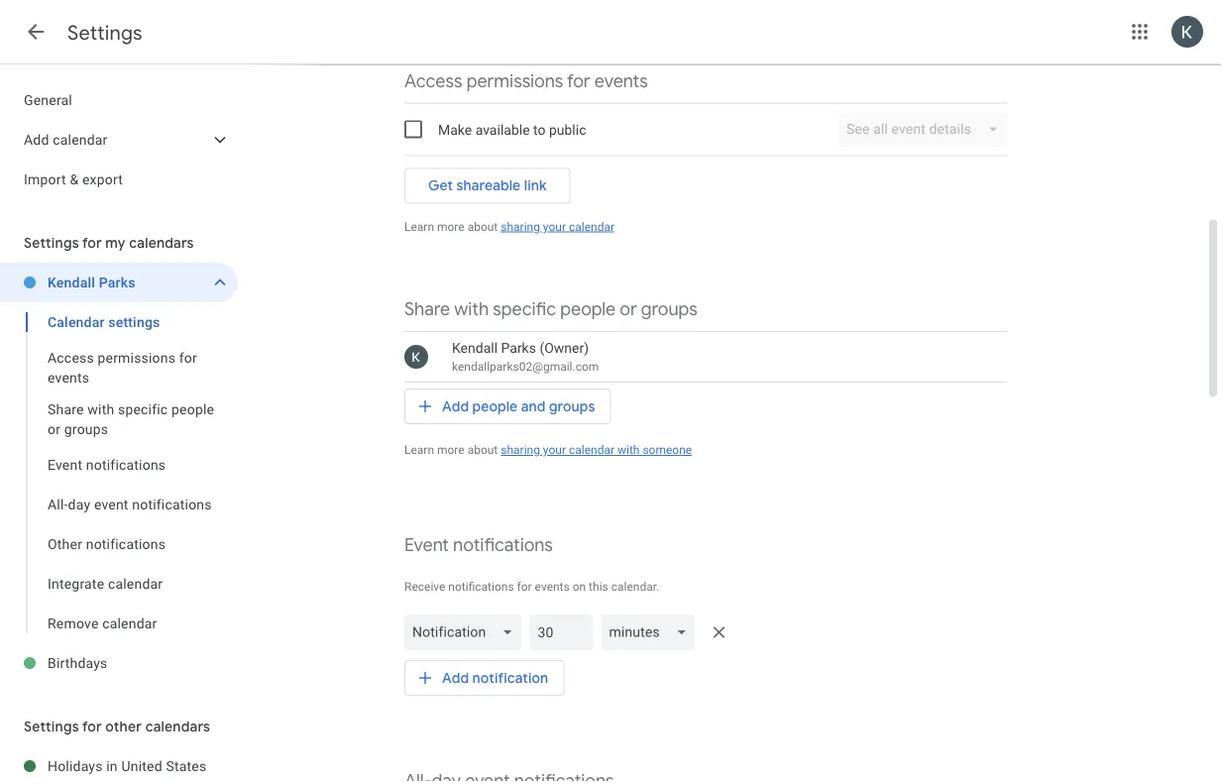 Task type: describe. For each thing, give the bounding box(es) containing it.
0 vertical spatial with
[[454, 298, 489, 321]]

add notification
[[442, 669, 549, 687]]

sharing for sharing your calendar with someone
[[501, 443, 540, 457]]

import & export
[[24, 171, 123, 187]]

1 vertical spatial event notifications
[[404, 534, 553, 557]]

kendallparks02@gmail.com
[[452, 360, 599, 374]]

0 vertical spatial share with specific people or groups
[[404, 298, 698, 321]]

1 horizontal spatial or
[[620, 298, 637, 321]]

people inside group
[[172, 401, 214, 417]]

day
[[68, 496, 90, 513]]

groups inside settings for my calendars tree
[[64, 421, 108, 437]]

1 horizontal spatial share
[[404, 298, 450, 321]]

make available to public
[[438, 121, 586, 138]]

other
[[48, 536, 82, 552]]

learn for learn more about sharing your calendar with someone
[[404, 443, 434, 457]]

notifications down all-day event notifications
[[86, 536, 166, 552]]

your for sharing your calendar with someone
[[543, 443, 566, 457]]

link
[[524, 177, 547, 195]]

notifications right receive
[[448, 580, 514, 594]]

add for add people and groups
[[442, 398, 469, 415]]

kendall parks (owner) kendallparks02@gmail.com
[[452, 340, 599, 374]]

my
[[105, 234, 126, 252]]

for inside access permissions for events
[[179, 349, 197, 366]]

about for sharing your calendar with someone
[[468, 443, 498, 457]]

export
[[82, 171, 123, 187]]

in
[[106, 758, 118, 774]]

birthdays tree item
[[0, 643, 238, 683]]

get shareable link button
[[404, 162, 571, 210]]

this
[[589, 580, 608, 594]]

event
[[94, 496, 129, 513]]

on
[[573, 580, 586, 594]]

add calendar
[[24, 131, 108, 148]]

all-day event notifications
[[48, 496, 212, 513]]

and
[[521, 398, 546, 415]]

permissions inside access permissions for events
[[98, 349, 176, 366]]

notifications right event
[[132, 496, 212, 513]]

add for add notification
[[442, 669, 469, 687]]

your for sharing your calendar
[[543, 220, 566, 233]]

add people and groups
[[442, 398, 595, 415]]

sharing your calendar link
[[501, 220, 615, 233]]

settings heading
[[67, 20, 143, 45]]

share with specific people or groups inside group
[[48, 401, 214, 437]]

sharing for sharing your calendar
[[501, 220, 540, 233]]

settings for settings
[[67, 20, 143, 45]]

add for add calendar
[[24, 131, 49, 148]]

1 horizontal spatial access permissions for events
[[404, 69, 648, 92]]

1 horizontal spatial permissions
[[467, 69, 563, 92]]

kendall parks
[[48, 274, 135, 290]]

other notifications
[[48, 536, 166, 552]]

access inside access permissions for events
[[48, 349, 94, 366]]

settings
[[108, 314, 160, 330]]

people inside button
[[472, 398, 518, 415]]

2 horizontal spatial with
[[618, 443, 640, 457]]



Task type: locate. For each thing, give the bounding box(es) containing it.
add left notification
[[442, 669, 469, 687]]

group
[[0, 302, 238, 643]]

1 vertical spatial kendall
[[452, 340, 498, 356]]

kendall for kendall parks (owner) kendallparks02@gmail.com
[[452, 340, 498, 356]]

0 vertical spatial more
[[437, 220, 465, 233]]

event
[[48, 457, 82, 473], [404, 534, 449, 557]]

with up kendall parks (owner) kendallparks02@gmail.com
[[454, 298, 489, 321]]

1 vertical spatial learn
[[404, 443, 434, 457]]

0 vertical spatial calendars
[[129, 234, 194, 252]]

1 horizontal spatial event
[[404, 534, 449, 557]]

0 vertical spatial settings
[[67, 20, 143, 45]]

1 more from the top
[[437, 220, 465, 233]]

0 vertical spatial share
[[404, 298, 450, 321]]

calendars for settings for other calendars
[[145, 718, 210, 736]]

0 horizontal spatial access
[[48, 349, 94, 366]]

get shareable link
[[428, 177, 547, 195]]

sharing down link
[[501, 220, 540, 233]]

calendar.
[[611, 580, 659, 594]]

0 horizontal spatial share
[[48, 401, 84, 417]]

states
[[166, 758, 207, 774]]

other
[[105, 718, 142, 736]]

0 horizontal spatial event
[[48, 457, 82, 473]]

calendar for integrate calendar
[[108, 575, 163, 592]]

get
[[428, 177, 453, 195]]

0 vertical spatial parks
[[99, 274, 135, 290]]

notification
[[472, 669, 549, 687]]

parks inside tree item
[[99, 274, 135, 290]]

calendar for add calendar
[[53, 131, 108, 148]]

0 vertical spatial specific
[[493, 298, 556, 321]]

groups inside button
[[549, 398, 595, 415]]

permissions down settings
[[98, 349, 176, 366]]

notifications up receive notifications for events on this calendar.
[[453, 534, 553, 557]]

kendall for kendall parks
[[48, 274, 95, 290]]

about down get shareable link
[[468, 220, 498, 233]]

kendall
[[48, 274, 95, 290], [452, 340, 498, 356]]

learn down 'get'
[[404, 220, 434, 233]]

to
[[533, 121, 546, 138]]

1 your from the top
[[543, 220, 566, 233]]

settings up kendall parks
[[24, 234, 79, 252]]

1 horizontal spatial share with specific people or groups
[[404, 298, 698, 321]]

30 minutes before element
[[404, 611, 1007, 654]]

parks for kendall parks
[[99, 274, 135, 290]]

1 horizontal spatial event notifications
[[404, 534, 553, 557]]

share with specific people or groups up all-day event notifications
[[48, 401, 214, 437]]

1 vertical spatial about
[[468, 443, 498, 457]]

1 vertical spatial with
[[88, 401, 114, 417]]

add notification button
[[404, 654, 564, 702]]

notifications
[[86, 457, 166, 473], [132, 496, 212, 513], [453, 534, 553, 557], [86, 536, 166, 552], [448, 580, 514, 594]]

0 horizontal spatial share with specific people or groups
[[48, 401, 214, 437]]

1 vertical spatial your
[[543, 443, 566, 457]]

calendar for remove calendar
[[102, 615, 157, 631]]

settings for my calendars
[[24, 234, 194, 252]]

learn down add people and groups button
[[404, 443, 434, 457]]

0 vertical spatial access permissions for events
[[404, 69, 648, 92]]

1 horizontal spatial access
[[404, 69, 462, 92]]

sharing down add people and groups
[[501, 443, 540, 457]]

available
[[476, 121, 530, 138]]

about down add people and groups button
[[468, 443, 498, 457]]

2 about from the top
[[468, 443, 498, 457]]

share
[[404, 298, 450, 321], [48, 401, 84, 417]]

people
[[560, 298, 616, 321], [472, 398, 518, 415], [172, 401, 214, 417]]

calendar
[[53, 131, 108, 148], [569, 220, 615, 233], [569, 443, 615, 457], [108, 575, 163, 592], [102, 615, 157, 631]]

remove calendar
[[48, 615, 157, 631]]

add
[[24, 131, 49, 148], [442, 398, 469, 415], [442, 669, 469, 687]]

add left and
[[442, 398, 469, 415]]

0 horizontal spatial events
[[48, 369, 89, 386]]

access up make
[[404, 69, 462, 92]]

events for event notifications
[[535, 580, 570, 594]]

more
[[437, 220, 465, 233], [437, 443, 465, 457]]

with inside group
[[88, 401, 114, 417]]

your
[[543, 220, 566, 233], [543, 443, 566, 457]]

tree containing general
[[0, 80, 238, 199]]

for
[[567, 69, 590, 92], [82, 234, 102, 252], [179, 349, 197, 366], [517, 580, 532, 594], [82, 718, 102, 736]]

1 horizontal spatial parks
[[501, 340, 536, 356]]

0 horizontal spatial parks
[[99, 274, 135, 290]]

0 vertical spatial permissions
[[467, 69, 563, 92]]

calendar settings
[[48, 314, 160, 330]]

public
[[549, 121, 586, 138]]

2 vertical spatial with
[[618, 443, 640, 457]]

specific down settings
[[118, 401, 168, 417]]

0 horizontal spatial kendall
[[48, 274, 95, 290]]

calendar
[[48, 314, 105, 330]]

1 vertical spatial sharing
[[501, 443, 540, 457]]

1 vertical spatial events
[[48, 369, 89, 386]]

sharing
[[501, 220, 540, 233], [501, 443, 540, 457]]

remove
[[48, 615, 99, 631]]

0 vertical spatial about
[[468, 220, 498, 233]]

events
[[595, 69, 648, 92], [48, 369, 89, 386], [535, 580, 570, 594]]

1 vertical spatial add
[[442, 398, 469, 415]]

settings for my calendars tree
[[0, 263, 238, 683]]

specific
[[493, 298, 556, 321], [118, 401, 168, 417]]

1 horizontal spatial with
[[454, 298, 489, 321]]

settings up holidays
[[24, 718, 79, 736]]

or
[[620, 298, 637, 321], [48, 421, 61, 437]]

event up the all-
[[48, 457, 82, 473]]

0 vertical spatial events
[[595, 69, 648, 92]]

1 vertical spatial share with specific people or groups
[[48, 401, 214, 437]]

permissions
[[467, 69, 563, 92], [98, 349, 176, 366]]

add up import
[[24, 131, 49, 148]]

import
[[24, 171, 66, 187]]

parks
[[99, 274, 135, 290], [501, 340, 536, 356]]

more for learn more about sharing your calendar with someone
[[437, 443, 465, 457]]

your down link
[[543, 220, 566, 233]]

event inside group
[[48, 457, 82, 473]]

0 horizontal spatial specific
[[118, 401, 168, 417]]

group containing calendar settings
[[0, 302, 238, 643]]

1 vertical spatial settings
[[24, 234, 79, 252]]

someone
[[643, 443, 692, 457]]

learn for learn more about sharing your calendar
[[404, 220, 434, 233]]

event notifications up receive notifications for events on this calendar.
[[404, 534, 553, 557]]

0 vertical spatial access
[[404, 69, 462, 92]]

1 horizontal spatial people
[[472, 398, 518, 415]]

event notifications inside group
[[48, 457, 166, 473]]

0 vertical spatial or
[[620, 298, 637, 321]]

or inside tree
[[48, 421, 61, 437]]

1 vertical spatial parks
[[501, 340, 536, 356]]

Minutes in advance for notification number field
[[538, 615, 585, 650]]

1 learn from the top
[[404, 220, 434, 233]]

sharing your calendar with someone link
[[501, 443, 692, 457]]

parks down my
[[99, 274, 135, 290]]

2 vertical spatial events
[[535, 580, 570, 594]]

access permissions for events inside settings for my calendars tree
[[48, 349, 197, 386]]

0 horizontal spatial people
[[172, 401, 214, 417]]

united
[[121, 758, 162, 774]]

calendars up states
[[145, 718, 210, 736]]

1 about from the top
[[468, 220, 498, 233]]

integrate
[[48, 575, 104, 592]]

calendars
[[129, 234, 194, 252], [145, 718, 210, 736]]

add people and groups button
[[404, 383, 611, 430]]

birthdays link
[[48, 643, 238, 683]]

2 more from the top
[[437, 443, 465, 457]]

0 vertical spatial event
[[48, 457, 82, 473]]

2 learn from the top
[[404, 443, 434, 457]]

1 vertical spatial share
[[48, 401, 84, 417]]

0 vertical spatial kendall
[[48, 274, 95, 290]]

event up receive
[[404, 534, 449, 557]]

settings
[[67, 20, 143, 45], [24, 234, 79, 252], [24, 718, 79, 736]]

1 sharing from the top
[[501, 220, 540, 233]]

holidays in united states tree item
[[0, 746, 238, 782]]

1 horizontal spatial kendall
[[452, 340, 498, 356]]

1 horizontal spatial specific
[[493, 298, 556, 321]]

receive notifications for events on this calendar.
[[404, 580, 659, 594]]

2 vertical spatial settings
[[24, 718, 79, 736]]

specific inside group
[[118, 401, 168, 417]]

2 horizontal spatial groups
[[641, 298, 698, 321]]

shareable
[[457, 177, 521, 195]]

share with specific people or groups
[[404, 298, 698, 321], [48, 401, 214, 437]]

1 vertical spatial groups
[[549, 398, 595, 415]]

0 horizontal spatial or
[[48, 421, 61, 437]]

0 horizontal spatial with
[[88, 401, 114, 417]]

settings right go back "icon"
[[67, 20, 143, 45]]

learn more about sharing your calendar with someone
[[404, 443, 692, 457]]

access permissions for events
[[404, 69, 648, 92], [48, 349, 197, 386]]

with
[[454, 298, 489, 321], [88, 401, 114, 417], [618, 443, 640, 457]]

1 vertical spatial access permissions for events
[[48, 349, 197, 386]]

1 horizontal spatial events
[[535, 580, 570, 594]]

1 vertical spatial specific
[[118, 401, 168, 417]]

share inside settings for my calendars tree
[[48, 401, 84, 417]]

0 vertical spatial your
[[543, 220, 566, 233]]

parks for kendall parks (owner) kendallparks02@gmail.com
[[501, 340, 536, 356]]

kendall inside kendall parks tree item
[[48, 274, 95, 290]]

0 vertical spatial add
[[24, 131, 49, 148]]

go back image
[[24, 20, 48, 44]]

your down and
[[543, 443, 566, 457]]

calendars for settings for my calendars
[[129, 234, 194, 252]]

access permissions for events down settings
[[48, 349, 197, 386]]

learn more about sharing your calendar
[[404, 220, 615, 233]]

0 vertical spatial event notifications
[[48, 457, 166, 473]]

with down calendar settings
[[88, 401, 114, 417]]

1 vertical spatial or
[[48, 421, 61, 437]]

all-
[[48, 496, 68, 513]]

learn
[[404, 220, 434, 233], [404, 443, 434, 457]]

event notifications up event
[[48, 457, 166, 473]]

2 sharing from the top
[[501, 443, 540, 457]]

holidays in united states link
[[48, 746, 238, 782]]

access permissions for events up to
[[404, 69, 648, 92]]

settings for settings for my calendars
[[24, 234, 79, 252]]

more down 'get'
[[437, 220, 465, 233]]

1 vertical spatial calendars
[[145, 718, 210, 736]]

groups
[[641, 298, 698, 321], [549, 398, 595, 415], [64, 421, 108, 437]]

settings for settings for other calendars
[[24, 718, 79, 736]]

receive
[[404, 580, 445, 594]]

access down calendar
[[48, 349, 94, 366]]

settings for other calendars
[[24, 718, 210, 736]]

about for sharing your calendar
[[468, 220, 498, 233]]

2 horizontal spatial events
[[595, 69, 648, 92]]

share with specific people or groups up (owner) on the left top
[[404, 298, 698, 321]]

permissions up make available to public
[[467, 69, 563, 92]]

events inside settings for my calendars tree
[[48, 369, 89, 386]]

calendars right my
[[129, 234, 194, 252]]

0 horizontal spatial event notifications
[[48, 457, 166, 473]]

1 horizontal spatial groups
[[549, 398, 595, 415]]

2 horizontal spatial people
[[560, 298, 616, 321]]

birthdays
[[48, 655, 108, 671]]

kendall up calendar
[[48, 274, 95, 290]]

1 vertical spatial more
[[437, 443, 465, 457]]

parks inside kendall parks (owner) kendallparks02@gmail.com
[[501, 340, 536, 356]]

make
[[438, 121, 472, 138]]

0 horizontal spatial access permissions for events
[[48, 349, 197, 386]]

access
[[404, 69, 462, 92], [48, 349, 94, 366]]

holidays in united states
[[48, 758, 207, 774]]

0 horizontal spatial permissions
[[98, 349, 176, 366]]

more for learn more about sharing your calendar
[[437, 220, 465, 233]]

integrate calendar
[[48, 575, 163, 592]]

2 vertical spatial groups
[[64, 421, 108, 437]]

0 vertical spatial sharing
[[501, 220, 540, 233]]

1 vertical spatial access
[[48, 349, 94, 366]]

None field
[[404, 615, 530, 650], [601, 615, 703, 650], [404, 615, 530, 650], [601, 615, 703, 650]]

0 horizontal spatial groups
[[64, 421, 108, 437]]

with left the someone
[[618, 443, 640, 457]]

(owner)
[[540, 340, 589, 356]]

1 vertical spatial event
[[404, 534, 449, 557]]

1 vertical spatial permissions
[[98, 349, 176, 366]]

about
[[468, 220, 498, 233], [468, 443, 498, 457]]

2 vertical spatial add
[[442, 669, 469, 687]]

kendall inside kendall parks (owner) kendallparks02@gmail.com
[[452, 340, 498, 356]]

specific up kendall parks (owner) kendallparks02@gmail.com
[[493, 298, 556, 321]]

notifications up all-day event notifications
[[86, 457, 166, 473]]

&
[[70, 171, 79, 187]]

0 vertical spatial groups
[[641, 298, 698, 321]]

more down add people and groups button
[[437, 443, 465, 457]]

tree
[[0, 80, 238, 199]]

holidays
[[48, 758, 103, 774]]

parks up kendallparks02@gmail.com on the left
[[501, 340, 536, 356]]

kendall up kendallparks02@gmail.com on the left
[[452, 340, 498, 356]]

event notifications
[[48, 457, 166, 473], [404, 534, 553, 557]]

events for calendar settings
[[48, 369, 89, 386]]

general
[[24, 92, 72, 108]]

2 your from the top
[[543, 443, 566, 457]]

0 vertical spatial learn
[[404, 220, 434, 233]]

kendall parks tree item
[[0, 263, 238, 302]]



Task type: vqa. For each thing, say whether or not it's contained in the screenshot.
bottom specific
yes



